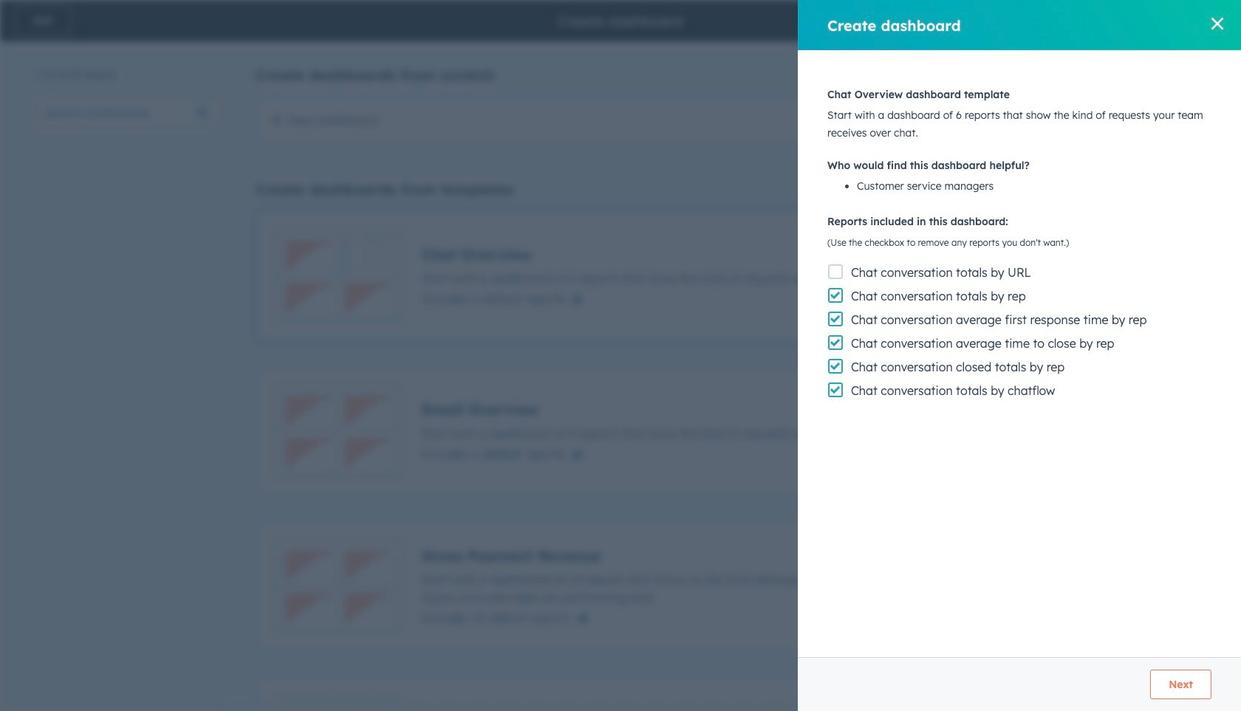 Task type: describe. For each thing, give the bounding box(es) containing it.
Search search field
[[35, 98, 220, 128]]



Task type: vqa. For each thing, say whether or not it's contained in the screenshot.
bottommost Color
no



Task type: locate. For each thing, give the bounding box(es) containing it.
None checkbox
[[256, 521, 1195, 653]]

close image
[[1212, 18, 1224, 30]]

page section element
[[0, 0, 1242, 41]]

None checkbox
[[256, 96, 1195, 145], [256, 211, 1195, 342], [256, 366, 1195, 497], [256, 676, 1195, 712], [256, 96, 1195, 145], [256, 211, 1195, 342], [256, 366, 1195, 497], [256, 676, 1195, 712]]



